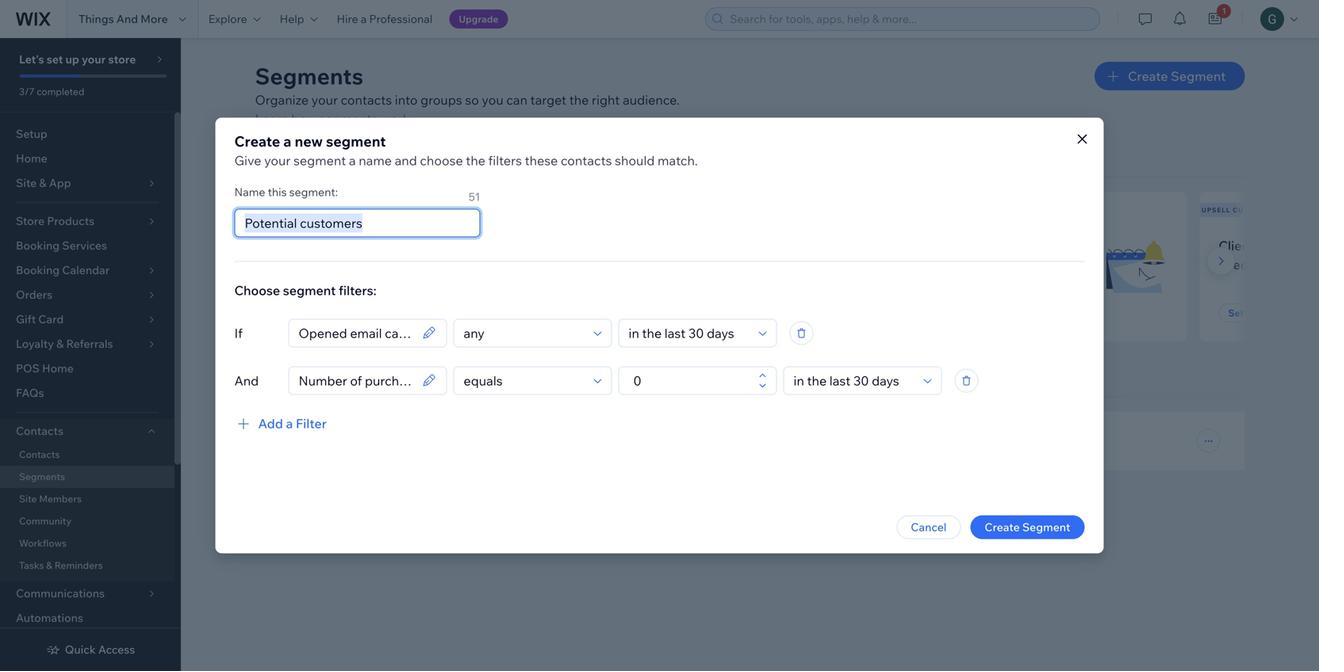 Task type: describe. For each thing, give the bounding box(es) containing it.
workflows link
[[0, 533, 175, 555]]

groups
[[420, 92, 462, 108]]

Name this segment: field
[[240, 210, 475, 237]]

a inside the contacts with a birthday this month
[[996, 238, 1003, 254]]

segment:
[[289, 185, 338, 199]]

clients who have
[[1219, 238, 1319, 273]]

segments link
[[0, 466, 175, 489]]

campaign
[[695, 257, 754, 273]]

a inside button
[[286, 416, 293, 432]]

quick access button
[[46, 643, 135, 658]]

hire a professional
[[337, 12, 433, 26]]

booking services link
[[0, 234, 175, 259]]

hire
[[337, 12, 358, 26]]

segments organize your contacts into groups so you can target the right audience. learn how segments work
[[255, 62, 680, 127]]

new
[[295, 132, 323, 150]]

haven't
[[293, 257, 337, 273]]

you inside 'segments organize your contacts into groups so you can target the right audience. learn how segments work'
[[482, 92, 503, 108]]

name this segment:
[[234, 185, 338, 199]]

a left 'new'
[[283, 132, 291, 150]]

how
[[291, 111, 316, 127]]

0 vertical spatial segment
[[326, 132, 386, 150]]

cancel button
[[897, 516, 961, 540]]

can
[[506, 92, 527, 108]]

clicked
[[602, 257, 644, 273]]

these
[[525, 153, 558, 169]]

the inside 'segments organize your contacts into groups so you can target the right audience. learn how segments work'
[[569, 92, 589, 108]]

for
[[333, 148, 353, 166]]

1 vertical spatial create segment
[[985, 521, 1070, 535]]

booking services
[[16, 239, 107, 253]]

pos
[[16, 362, 40, 376]]

filters:
[[339, 283, 377, 299]]

birthday
[[1006, 238, 1056, 254]]

faqs link
[[0, 382, 175, 406]]

site
[[19, 493, 37, 505]]

choose
[[234, 283, 280, 299]]

your segments
[[255, 366, 357, 384]]

1 vertical spatial segments
[[290, 366, 357, 384]]

things
[[79, 12, 114, 26]]

quick
[[65, 643, 96, 657]]

3/7 completed
[[19, 86, 84, 98]]

work
[[381, 111, 410, 127]]

pos home link
[[0, 357, 175, 382]]

if
[[234, 326, 243, 341]]

2 vertical spatial segment
[[283, 283, 336, 299]]

1
[[1222, 6, 1226, 16]]

up for clicked
[[629, 307, 642, 319]]

3 set up segment button from the left
[[1219, 304, 1312, 323]]

contacts link
[[0, 444, 175, 466]]

tasks
[[19, 560, 44, 572]]

clients
[[1219, 238, 1261, 254]]

0 vertical spatial home
[[16, 151, 47, 165]]

list containing potential customers who haven't made a purchase yet
[[0, 192, 1319, 342]]

name
[[359, 153, 392, 169]]

upgrade button
[[449, 10, 508, 29]]

contacts button
[[0, 420, 175, 444]]

filter
[[296, 416, 327, 432]]

who inside clients who have
[[1263, 238, 1289, 254]]

learn how segments work button
[[255, 109, 410, 128]]

1 vertical spatial select an option field
[[789, 368, 919, 395]]

into
[[395, 92, 418, 108]]

have
[[1291, 238, 1319, 254]]

site members link
[[0, 489, 175, 511]]

1 button
[[1198, 0, 1233, 38]]

help button
[[270, 0, 327, 38]]

made
[[339, 257, 373, 273]]

on
[[647, 257, 662, 273]]

explore
[[208, 12, 247, 26]]

0 horizontal spatial create segment button
[[970, 516, 1085, 540]]

set up segment button for made
[[293, 304, 387, 323]]

contacts with a birthday this month
[[910, 238, 1081, 273]]

choose segment filters:
[[234, 283, 377, 299]]

things and more
[[79, 12, 168, 26]]

set for potential customers who haven't made a purchase yet
[[303, 307, 318, 319]]

segment for set up segment "button" associated with made
[[336, 307, 377, 319]]

hire a professional link
[[327, 0, 442, 38]]

target
[[530, 92, 566, 108]]

contacts for contacts dropdown button
[[16, 424, 63, 438]]

returning
[[275, 427, 327, 440]]

a left name
[[349, 153, 356, 169]]

and
[[395, 153, 417, 169]]

your inside create a new segment give your segment a name and choose the filters these contacts should match.
[[264, 153, 291, 169]]

add
[[258, 416, 283, 432]]

setup link
[[0, 122, 175, 147]]

who inside potential customers who haven't made a purchase yet
[[415, 238, 440, 254]]

0 horizontal spatial this
[[268, 185, 287, 199]]

contacts for contacts link
[[19, 449, 60, 461]]

this inside the contacts with a birthday this month
[[1059, 238, 1081, 254]]

up
[[65, 52, 79, 66]]

contacts inside 'segments organize your contacts into groups so you can target the right audience. learn how segments work'
[[341, 92, 392, 108]]

potential for potential customers
[[276, 206, 319, 214]]

3 up from the left
[[1246, 307, 1259, 319]]

active email subscribers who clicked on your campaign
[[602, 238, 776, 273]]



Task type: locate. For each thing, give the bounding box(es) containing it.
2 choose a condition field from the top
[[459, 368, 589, 395]]

upsell
[[1202, 206, 1231, 214]]

Search for tools, apps, help & more... field
[[725, 8, 1095, 30]]

active
[[602, 238, 640, 254]]

quick access
[[65, 643, 135, 657]]

set up segment button down on
[[602, 304, 695, 323]]

set up segment button
[[293, 304, 387, 323], [602, 304, 695, 323], [1219, 304, 1312, 323]]

segment for 3rd set up segment "button"
[[1261, 307, 1303, 319]]

potential customers who haven't made a purchase yet
[[293, 238, 463, 273]]

set up segment
[[303, 307, 377, 319], [611, 307, 686, 319], [1228, 307, 1303, 319]]

customers for potential customers
[[322, 206, 369, 214]]

1 up from the left
[[320, 307, 333, 319]]

potential down name this segment:
[[276, 206, 319, 214]]

2 set from the left
[[611, 307, 627, 319]]

access
[[98, 643, 135, 657]]

0 vertical spatial create
[[1128, 68, 1168, 84]]

a right 'made'
[[376, 257, 383, 273]]

segments inside 'segments organize your contacts into groups so you can target the right audience. learn how segments work'
[[255, 62, 363, 90]]

services
[[62, 239, 107, 253]]

set for active email subscribers who clicked on your campaign
[[611, 307, 627, 319]]

1 horizontal spatial this
[[1059, 238, 1081, 254]]

up down clicked
[[629, 307, 642, 319]]

members
[[39, 493, 82, 505]]

2 horizontal spatial who
[[1263, 238, 1289, 254]]

segment down haven't
[[283, 283, 336, 299]]

contacts inside the contacts with a birthday this month
[[910, 238, 965, 254]]

0 horizontal spatial set up segment button
[[293, 304, 387, 323]]

2 up from the left
[[629, 307, 642, 319]]

set down choose segment filters:
[[303, 307, 318, 319]]

1 vertical spatial contacts
[[16, 424, 63, 438]]

add a filter
[[258, 416, 327, 432]]

1 vertical spatial potential
[[293, 238, 346, 254]]

pos home
[[16, 362, 74, 376]]

3 set up segment from the left
[[1228, 307, 1303, 319]]

Enter a number text field
[[629, 368, 754, 395]]

2 who from the left
[[750, 238, 776, 254]]

the left filters
[[466, 153, 485, 169]]

month
[[910, 257, 949, 273]]

1 horizontal spatial create
[[985, 521, 1020, 535]]

0 vertical spatial segments
[[319, 111, 378, 127]]

segments up organize
[[255, 62, 363, 90]]

set up segment button for clicked
[[602, 304, 695, 323]]

1 horizontal spatial and
[[234, 373, 259, 389]]

your inside 'segments organize your contacts into groups so you can target the right audience. learn how segments work'
[[311, 92, 338, 108]]

who left have
[[1263, 238, 1289, 254]]

set up segment down on
[[611, 307, 686, 319]]

0 horizontal spatial you
[[356, 148, 381, 166]]

up down clients who have
[[1246, 307, 1259, 319]]

cancel
[[911, 521, 947, 535]]

your inside active email subscribers who clicked on your campaign
[[665, 257, 692, 273]]

2 horizontal spatial set up segment button
[[1219, 304, 1312, 323]]

customers up 'made'
[[349, 238, 412, 254]]

community link
[[0, 511, 175, 533]]

segments inside sidebar element
[[19, 471, 65, 483]]

up for made
[[320, 307, 333, 319]]

2 horizontal spatial create
[[1128, 68, 1168, 84]]

subscribers
[[678, 238, 747, 254]]

1 vertical spatial segment
[[294, 153, 346, 169]]

purchase
[[386, 257, 441, 273]]

choose
[[420, 153, 463, 169]]

0 vertical spatial choose a condition field
[[459, 320, 589, 347]]

choose a condition field for and
[[459, 368, 589, 395]]

you right so
[[482, 92, 503, 108]]

site members
[[19, 493, 82, 505]]

your right give on the top left of page
[[264, 153, 291, 169]]

this
[[268, 185, 287, 199], [1059, 238, 1081, 254]]

1 horizontal spatial contacts
[[561, 153, 612, 169]]

contacts inside create a new segment give your segment a name and choose the filters these contacts should match.
[[561, 153, 612, 169]]

1 vertical spatial you
[[356, 148, 381, 166]]

set up segment down filters:
[[303, 307, 377, 319]]

your up learn how segments work button
[[311, 92, 338, 108]]

potential inside potential customers who haven't made a purchase yet
[[293, 238, 346, 254]]

the inside create a new segment give your segment a name and choose the filters these contacts should match.
[[466, 153, 485, 169]]

1 horizontal spatial set up segment button
[[602, 304, 695, 323]]

1 horizontal spatial select an option field
[[789, 368, 919, 395]]

1 vertical spatial create
[[234, 132, 280, 150]]

set up segment for made
[[303, 307, 377, 319]]

0 vertical spatial and
[[116, 12, 138, 26]]

1 horizontal spatial up
[[629, 307, 642, 319]]

you right for
[[356, 148, 381, 166]]

yet
[[444, 257, 463, 273]]

organize
[[255, 92, 309, 108]]

&
[[46, 560, 52, 572]]

customers
[[1233, 206, 1281, 214]]

help
[[280, 12, 304, 26]]

1 vertical spatial this
[[1059, 238, 1081, 254]]

1 vertical spatial home
[[42, 362, 74, 376]]

Select an option field
[[624, 320, 754, 347], [789, 368, 919, 395]]

set down clicked
[[611, 307, 627, 319]]

0 vertical spatial create segment button
[[1095, 62, 1245, 90]]

customers for potential customers who haven't made a purchase yet
[[349, 238, 412, 254]]

who
[[415, 238, 440, 254], [750, 238, 776, 254], [1263, 238, 1289, 254]]

segment for set up segment "button" corresponding to clicked
[[644, 307, 686, 319]]

1 set up segment button from the left
[[293, 304, 387, 323]]

0 vertical spatial you
[[482, 92, 503, 108]]

3 set from the left
[[1228, 307, 1244, 319]]

0 vertical spatial customers
[[322, 206, 369, 214]]

1 horizontal spatial segments
[[255, 62, 363, 90]]

segment up name
[[326, 132, 386, 150]]

segments for segments organize your contacts into groups so you can target the right audience. learn how segments work
[[255, 62, 363, 90]]

segments for segments
[[19, 471, 65, 483]]

a inside potential customers who haven't made a purchase yet
[[376, 257, 383, 273]]

0 horizontal spatial select an option field
[[624, 320, 754, 347]]

1 vertical spatial segments
[[19, 471, 65, 483]]

0 vertical spatial contacts
[[910, 238, 965, 254]]

right
[[592, 92, 620, 108]]

2 set up segment button from the left
[[602, 304, 695, 323]]

set down clients who have
[[1228, 307, 1244, 319]]

potential for potential customers who haven't made a purchase yet
[[293, 238, 346, 254]]

potential up haven't
[[293, 238, 346, 254]]

who up purchase
[[415, 238, 440, 254]]

2 horizontal spatial set up segment
[[1228, 307, 1303, 319]]

who inside active email subscribers who clicked on your campaign
[[750, 238, 776, 254]]

0 vertical spatial potential
[[276, 206, 319, 214]]

completed
[[37, 86, 84, 98]]

should
[[615, 153, 655, 169]]

contacts up work
[[341, 92, 392, 108]]

your right on
[[665, 257, 692, 273]]

and left more
[[116, 12, 138, 26]]

2 vertical spatial create
[[985, 521, 1020, 535]]

2 horizontal spatial up
[[1246, 307, 1259, 319]]

up
[[320, 307, 333, 319], [629, 307, 642, 319], [1246, 307, 1259, 319]]

customers down "segment:"
[[322, 206, 369, 214]]

1 horizontal spatial set up segment
[[611, 307, 686, 319]]

booking
[[16, 239, 60, 253]]

suggested for you
[[255, 148, 381, 166]]

2 set up segment from the left
[[611, 307, 686, 319]]

segments
[[255, 62, 363, 90], [19, 471, 65, 483]]

0 horizontal spatial up
[[320, 307, 333, 319]]

segment
[[326, 132, 386, 150], [294, 153, 346, 169], [283, 283, 336, 299]]

this right name
[[268, 185, 287, 199]]

reminders
[[54, 560, 103, 572]]

more
[[141, 12, 168, 26]]

audience.
[[623, 92, 680, 108]]

2 horizontal spatial set
[[1228, 307, 1244, 319]]

segment
[[1171, 68, 1226, 84], [336, 307, 377, 319], [644, 307, 686, 319], [1261, 307, 1303, 319], [1022, 521, 1070, 535]]

1 set from the left
[[303, 307, 318, 319]]

home link
[[0, 147, 175, 171]]

create segment
[[1128, 68, 1226, 84], [985, 521, 1070, 535]]

segment down 'new'
[[294, 153, 346, 169]]

your
[[255, 366, 286, 384]]

this right birthday
[[1059, 238, 1081, 254]]

0 vertical spatial the
[[569, 92, 589, 108]]

add a filter button
[[234, 414, 327, 433]]

contacts up site members
[[19, 449, 60, 461]]

0 horizontal spatial set
[[303, 307, 318, 319]]

0 vertical spatial this
[[268, 185, 287, 199]]

automations link
[[0, 607, 175, 631]]

contacts inside dropdown button
[[16, 424, 63, 438]]

a right add
[[286, 416, 293, 432]]

tasks & reminders
[[19, 560, 103, 572]]

your right up
[[82, 52, 106, 66]]

segments up site members
[[19, 471, 65, 483]]

contacts
[[910, 238, 965, 254], [16, 424, 63, 438], [19, 449, 60, 461]]

0 vertical spatial select an option field
[[624, 320, 754, 347]]

upgrade
[[459, 13, 499, 25]]

your
[[82, 52, 106, 66], [311, 92, 338, 108], [264, 153, 291, 169], [665, 257, 692, 273]]

1 vertical spatial and
[[234, 373, 259, 389]]

home right pos
[[42, 362, 74, 376]]

set
[[47, 52, 63, 66]]

workflows
[[19, 538, 67, 550]]

0 horizontal spatial segments
[[19, 471, 65, 483]]

give
[[234, 153, 261, 169]]

1 horizontal spatial create segment
[[1128, 68, 1226, 84]]

customers
[[322, 206, 369, 214], [349, 238, 412, 254]]

sidebar element
[[0, 38, 181, 672]]

home down setup
[[16, 151, 47, 165]]

list
[[0, 192, 1319, 342]]

Choose a condition field
[[459, 320, 589, 347], [459, 368, 589, 395]]

3/7
[[19, 86, 34, 98]]

set up segment button down clients who have
[[1219, 304, 1312, 323]]

set up segment for clicked
[[611, 307, 686, 319]]

0 horizontal spatial and
[[116, 12, 138, 26]]

up down choose segment filters:
[[320, 307, 333, 319]]

1 vertical spatial customers
[[349, 238, 412, 254]]

0 horizontal spatial contacts
[[341, 92, 392, 108]]

1 set up segment from the left
[[303, 307, 377, 319]]

1 vertical spatial choose a condition field
[[459, 368, 589, 395]]

learn
[[255, 111, 288, 127]]

segments up filter
[[290, 366, 357, 384]]

match.
[[658, 153, 698, 169]]

community
[[19, 516, 72, 527]]

customers inside potential customers who haven't made a purchase yet
[[349, 238, 412, 254]]

1 horizontal spatial who
[[750, 238, 776, 254]]

a right hire at the left of the page
[[361, 12, 367, 26]]

a right the with
[[996, 238, 1003, 254]]

create segment button
[[1095, 62, 1245, 90], [970, 516, 1085, 540]]

let's set up your store
[[19, 52, 136, 66]]

segments
[[319, 111, 378, 127], [290, 366, 357, 384]]

choose a condition field for if
[[459, 320, 589, 347]]

None field
[[294, 320, 418, 347], [294, 368, 418, 395], [294, 320, 418, 347], [294, 368, 418, 395]]

1 horizontal spatial create segment button
[[1095, 62, 1245, 90]]

store
[[108, 52, 136, 66]]

2 vertical spatial contacts
[[19, 449, 60, 461]]

0 horizontal spatial the
[[466, 153, 485, 169]]

1 horizontal spatial you
[[482, 92, 503, 108]]

0 horizontal spatial who
[[415, 238, 440, 254]]

and down if at the left of page
[[234, 373, 259, 389]]

0 vertical spatial create segment
[[1128, 68, 1226, 84]]

0 vertical spatial contacts
[[341, 92, 392, 108]]

1 vertical spatial the
[[466, 153, 485, 169]]

the left right
[[569, 92, 589, 108]]

contacts up month
[[910, 238, 965, 254]]

create inside create a new segment give your segment a name and choose the filters these contacts should match.
[[234, 132, 280, 150]]

who up campaign
[[750, 238, 776, 254]]

contacts
[[341, 92, 392, 108], [561, 153, 612, 169]]

1 vertical spatial create segment button
[[970, 516, 1085, 540]]

3 who from the left
[[1263, 238, 1289, 254]]

1 horizontal spatial the
[[569, 92, 589, 108]]

contacts down the 'faqs'
[[16, 424, 63, 438]]

segments up for
[[319, 111, 378, 127]]

and
[[116, 12, 138, 26], [234, 373, 259, 389]]

home
[[16, 151, 47, 165], [42, 362, 74, 376]]

set up segment button down filters:
[[293, 304, 387, 323]]

1 vertical spatial contacts
[[561, 153, 612, 169]]

your inside sidebar element
[[82, 52, 106, 66]]

filters
[[488, 153, 522, 169]]

suggested
[[255, 148, 330, 166]]

upsell customers
[[1202, 206, 1281, 214]]

segments inside 'segments organize your contacts into groups so you can target the right audience. learn how segments work'
[[319, 111, 378, 127]]

0 horizontal spatial set up segment
[[303, 307, 377, 319]]

automations
[[16, 612, 83, 625]]

setup
[[16, 127, 47, 141]]

0 horizontal spatial create
[[234, 132, 280, 150]]

a
[[361, 12, 367, 26], [283, 132, 291, 150], [349, 153, 356, 169], [996, 238, 1003, 254], [376, 257, 383, 273], [286, 416, 293, 432]]

1 who from the left
[[415, 238, 440, 254]]

0 horizontal spatial create segment
[[985, 521, 1070, 535]]

set up segment down clients who have
[[1228, 307, 1303, 319]]

1 horizontal spatial set
[[611, 307, 627, 319]]

1 choose a condition field from the top
[[459, 320, 589, 347]]

you
[[482, 92, 503, 108], [356, 148, 381, 166]]

contacts right these
[[561, 153, 612, 169]]

0 vertical spatial segments
[[255, 62, 363, 90]]



Task type: vqa. For each thing, say whether or not it's contained in the screenshot.
Stats
no



